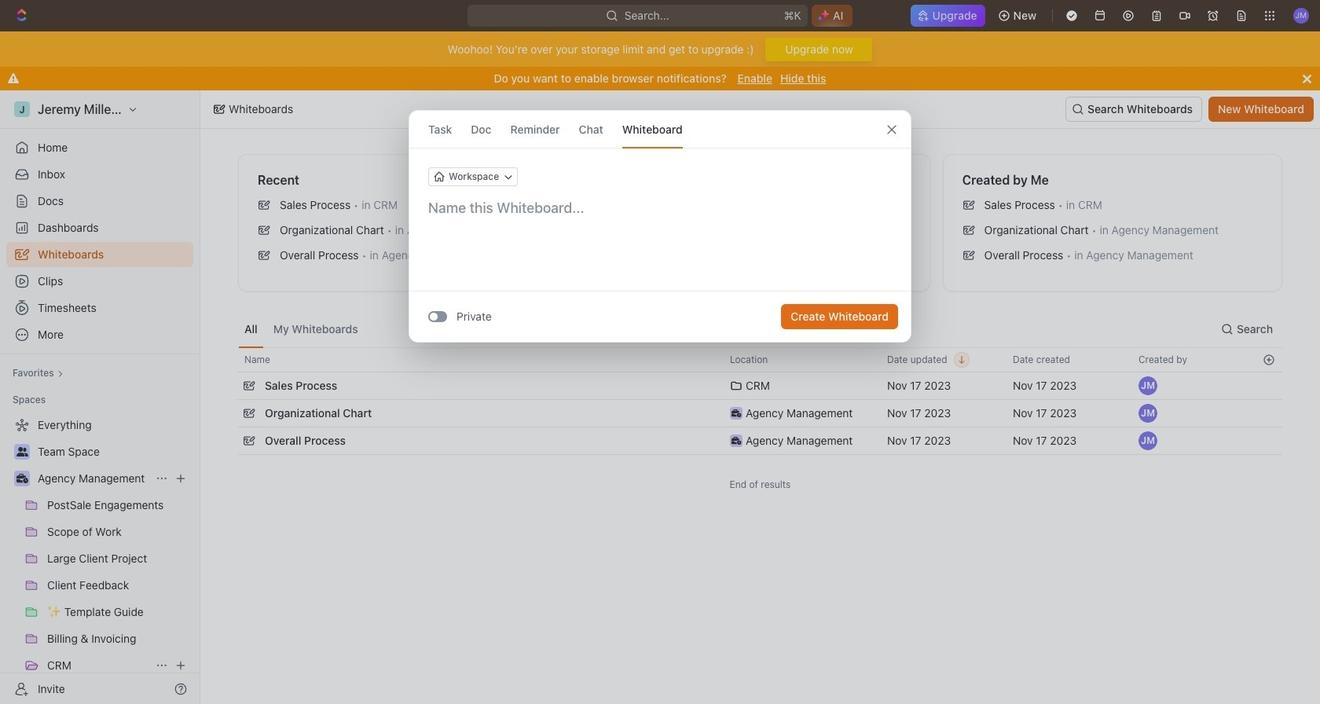 Task type: vqa. For each thing, say whether or not it's contained in the screenshot.
user group icon
no



Task type: locate. For each thing, give the bounding box(es) containing it.
4 row from the top
[[238, 425, 1283, 457]]

2 business time image from the top
[[732, 437, 742, 445]]

business time image
[[732, 410, 742, 417], [732, 437, 742, 445]]

dialog
[[409, 110, 912, 343]]

2 cell from the top
[[1255, 400, 1283, 427]]

3 cell from the top
[[1255, 428, 1283, 454]]

2 row from the top
[[238, 370, 1283, 402]]

0 vertical spatial business time image
[[732, 410, 742, 417]]

tab list
[[238, 311, 365, 347]]

0 vertical spatial jeremy miller, , element
[[1139, 377, 1158, 395]]

business time image for 2nd jeremy miller, , element from the bottom
[[732, 410, 742, 417]]

tree inside sidebar navigation
[[6, 413, 193, 704]]

business time image
[[16, 474, 28, 483]]

Name this Whiteboard... field
[[410, 199, 911, 218]]

1 vertical spatial jeremy miller, , element
[[1139, 404, 1158, 423]]

2 vertical spatial jeremy miller, , element
[[1139, 432, 1158, 450]]

cell
[[1255, 373, 1283, 399], [1255, 400, 1283, 427], [1255, 428, 1283, 454]]

1 business time image from the top
[[732, 410, 742, 417]]

cell for third row from the top
[[1255, 400, 1283, 427]]

jeremy miller, , element
[[1139, 377, 1158, 395], [1139, 404, 1158, 423], [1139, 432, 1158, 450]]

1 vertical spatial cell
[[1255, 400, 1283, 427]]

1 vertical spatial business time image
[[732, 437, 742, 445]]

0 vertical spatial cell
[[1255, 373, 1283, 399]]

2 vertical spatial cell
[[1255, 428, 1283, 454]]

tree
[[6, 413, 193, 704]]

1 cell from the top
[[1255, 373, 1283, 399]]

row
[[238, 347, 1283, 373], [238, 370, 1283, 402], [238, 398, 1283, 429], [238, 425, 1283, 457]]

table
[[238, 347, 1283, 457]]



Task type: describe. For each thing, give the bounding box(es) containing it.
cell for third row from the bottom
[[1255, 373, 1283, 399]]

1 jeremy miller, , element from the top
[[1139, 377, 1158, 395]]

sidebar navigation
[[0, 90, 200, 704]]

3 row from the top
[[238, 398, 1283, 429]]

business time image for 1st jeremy miller, , element from the bottom
[[732, 437, 742, 445]]

2 jeremy miller, , element from the top
[[1139, 404, 1158, 423]]

3 jeremy miller, , element from the top
[[1139, 432, 1158, 450]]

cell for fourth row
[[1255, 428, 1283, 454]]

1 row from the top
[[238, 347, 1283, 373]]



